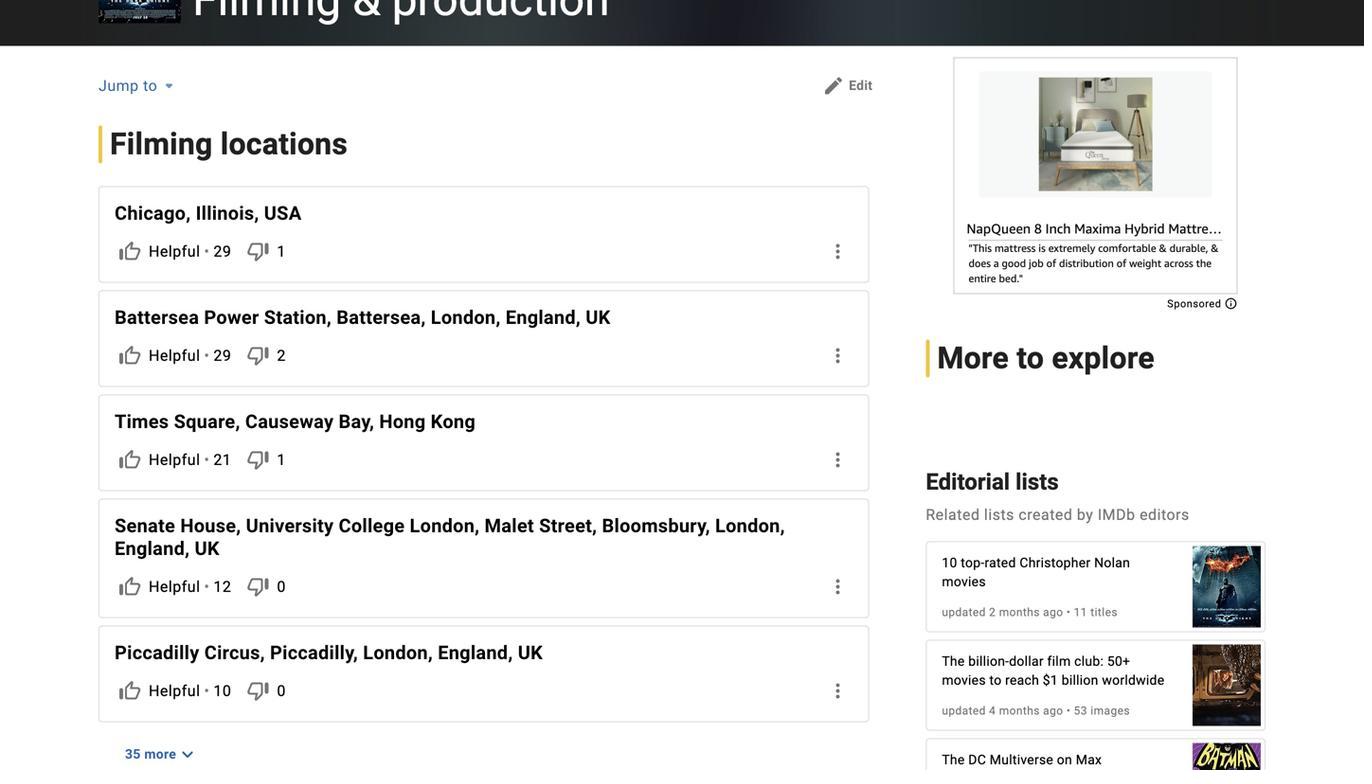 Task type: describe. For each thing, give the bounding box(es) containing it.
29 for power
[[214, 347, 232, 365]]

updated for the billion-dollar film club: 50+ movies to reach $1 billion worldwide
[[942, 704, 986, 718]]

sponsored content section
[[954, 57, 1238, 310]]

helpful • 12
[[149, 578, 232, 596]]

billion-
[[969, 654, 1009, 669]]

is helpful image for piccadilly circus, piccadilly, london, england, uk
[[118, 680, 141, 703]]

chicago, illinois, usa button
[[115, 202, 302, 225]]

editorial
[[926, 469, 1010, 496]]

uk inside button
[[586, 306, 611, 329]]

circus,
[[204, 642, 265, 664]]

square,
[[174, 411, 240, 433]]

lists for editorial
[[1016, 469, 1059, 496]]

nolan
[[1095, 555, 1130, 571]]

helpful • 29 for chicago,
[[149, 243, 232, 261]]

usa
[[264, 202, 302, 225]]

helpful • 29 for battersea
[[149, 347, 232, 365]]

months for dollar
[[999, 704, 1040, 718]]

• for senate house, university college london, malet street, bloomsbury, london, england, uk
[[204, 578, 210, 596]]

senate house, university college london, malet street, bloomsbury, london, england, uk button
[[115, 515, 853, 560]]

helpful for piccadilly
[[149, 682, 200, 700]]

chicago, illinois, usa
[[115, 202, 302, 225]]

malet
[[485, 515, 534, 537]]

2 vertical spatial england,
[[438, 642, 513, 664]]

ago for film
[[1043, 704, 1064, 718]]

chicago,
[[115, 202, 191, 225]]

times
[[115, 411, 169, 433]]

share on social media image for uk
[[827, 680, 849, 703]]

is not helpful image for causeway
[[247, 449, 269, 471]]

battersea,
[[337, 306, 426, 329]]

titles
[[1091, 606, 1118, 619]]

21
[[214, 451, 232, 469]]

max
[[1076, 752, 1102, 768]]

share on social media image for malet
[[827, 576, 849, 598]]

1 vertical spatial 2
[[989, 606, 996, 619]]

updated for 10 top-rated christopher nolan movies
[[942, 606, 986, 619]]

power
[[204, 306, 259, 329]]

edit button
[[815, 71, 881, 101]]

by
[[1077, 506, 1094, 524]]

50+
[[1108, 654, 1131, 669]]

bloomsbury,
[[602, 515, 710, 537]]

the billion-dollar film club: 50+ movies to reach $1 billion worldwide
[[942, 654, 1165, 688]]

share on social media image for kong
[[827, 449, 849, 471]]

53
[[1074, 704, 1088, 718]]

sponsored
[[1168, 298, 1225, 310]]

jump
[[99, 77, 139, 95]]

is not helpful image for circus,
[[247, 680, 269, 703]]

the dc multiverse on max link
[[927, 739, 1265, 770]]

helpful for times
[[149, 451, 200, 469]]

to for jump
[[143, 77, 158, 95]]

12
[[214, 578, 232, 596]]

university
[[246, 515, 334, 537]]

house,
[[180, 515, 241, 537]]

• for battersea power station, battersea, london, england, uk
[[204, 347, 210, 365]]

filming locations link
[[99, 126, 384, 163]]

1 share on social media image from the top
[[827, 240, 849, 263]]

29 for illinois,
[[214, 243, 232, 261]]

college
[[339, 515, 405, 537]]

related
[[926, 506, 980, 524]]

film
[[1048, 654, 1071, 669]]

laura dern and dewanda wise in jurassic world dominion (2022) image
[[1193, 635, 1261, 736]]

35
[[125, 747, 141, 762]]

england, inside senate house, university college london, malet street, bloomsbury, london, england, uk
[[115, 538, 190, 560]]

• for chicago, illinois, usa
[[204, 243, 210, 261]]

0 for university
[[277, 578, 286, 596]]

is helpful image
[[118, 449, 141, 471]]

10 inside 10 top-rated christopher nolan movies
[[942, 555, 958, 571]]

station,
[[264, 306, 332, 329]]

times square, causeway bay, hong kong
[[115, 411, 476, 433]]

rated
[[985, 555, 1016, 571]]

10 top-rated christopher nolan movies
[[942, 555, 1130, 590]]

related lists created by imdb editors
[[926, 506, 1190, 524]]

is helpful image for senate house, university college london, malet street, bloomsbury, london, england, uk
[[118, 576, 141, 598]]

bay,
[[339, 411, 374, 433]]

london, inside button
[[431, 306, 501, 329]]

updated 4 months ago • 53 images
[[942, 704, 1130, 718]]

helpful • 10
[[149, 682, 232, 700]]

piccadilly circus, piccadilly, london, england, uk
[[115, 642, 543, 664]]

causeway
[[245, 411, 334, 433]]

4
[[989, 704, 996, 718]]

kong
[[431, 411, 476, 433]]

senate house, university college london, malet street, bloomsbury, london, england, uk
[[115, 515, 785, 560]]

expand more image
[[176, 743, 199, 766]]

35 more button
[[121, 738, 199, 770]]

• left the 53 at the right of page
[[1067, 704, 1071, 718]]



Task type: vqa. For each thing, say whether or not it's contained in the screenshot.
bottom 1
yes



Task type: locate. For each thing, give the bounding box(es) containing it.
is not helpful image right 21
[[247, 449, 269, 471]]

0 vertical spatial 29
[[214, 243, 232, 261]]

top-
[[961, 555, 985, 571]]

0 vertical spatial helpful • 29
[[149, 243, 232, 261]]

lists up created
[[1016, 469, 1059, 496]]

1 helpful • 29 from the top
[[149, 243, 232, 261]]

1 vertical spatial helpful • 29
[[149, 347, 232, 365]]

helpful • 21
[[149, 451, 232, 469]]

months right 4
[[999, 704, 1040, 718]]

10
[[942, 555, 958, 571], [214, 682, 232, 700]]

1 vertical spatial 0
[[277, 682, 286, 700]]

29
[[214, 243, 232, 261], [214, 347, 232, 365]]

4 helpful from the top
[[149, 578, 200, 596]]

the
[[942, 654, 965, 669], [942, 752, 965, 768]]

ago left 11
[[1043, 606, 1064, 619]]

0 vertical spatial 1
[[277, 243, 286, 261]]

3 share on social media image from the top
[[827, 576, 849, 598]]

2 helpful from the top
[[149, 347, 200, 365]]

•
[[204, 243, 210, 261], [204, 347, 210, 365], [204, 451, 210, 469], [204, 578, 210, 596], [1067, 606, 1071, 619], [204, 682, 210, 700], [1067, 704, 1071, 718]]

1 horizontal spatial lists
[[1016, 469, 1059, 496]]

0 vertical spatial ago
[[1043, 606, 1064, 619]]

1 for usa
[[277, 243, 286, 261]]

1 vertical spatial to
[[1017, 341, 1044, 376]]

1
[[277, 243, 286, 261], [277, 451, 286, 469]]

1 vertical spatial 29
[[214, 347, 232, 365]]

• down power
[[204, 347, 210, 365]]

0 vertical spatial is not helpful image
[[247, 240, 269, 263]]

2 movies from the top
[[942, 673, 986, 688]]

helpful down chicago,
[[149, 243, 200, 261]]

group
[[99, 0, 181, 23]]

helpful right is helpful image
[[149, 451, 200, 469]]

street,
[[539, 515, 597, 537]]

2 helpful • 29 from the top
[[149, 347, 232, 365]]

0 vertical spatial 2
[[277, 347, 286, 365]]

the inside the dc multiverse on max link
[[942, 752, 965, 768]]

2 1 from the top
[[277, 451, 286, 469]]

0 horizontal spatial lists
[[984, 506, 1015, 524]]

1 is not helpful image from the top
[[247, 240, 269, 263]]

$1
[[1043, 673, 1058, 688]]

• left 11
[[1067, 606, 1071, 619]]

lists
[[1016, 469, 1059, 496], [984, 506, 1015, 524]]

1 vertical spatial is not helpful image
[[247, 680, 269, 703]]

uk
[[586, 306, 611, 329], [195, 538, 220, 560], [518, 642, 543, 664]]

2 months from the top
[[999, 704, 1040, 718]]

helpful • 29
[[149, 243, 232, 261], [149, 347, 232, 365]]

ago
[[1043, 606, 1064, 619], [1043, 704, 1064, 718]]

2 updated from the top
[[942, 704, 986, 718]]

1 updated from the top
[[942, 606, 986, 619]]

1 vertical spatial uk
[[195, 538, 220, 560]]

0 right 12
[[277, 578, 286, 596]]

movies down top-
[[942, 574, 986, 590]]

1 movies from the top
[[942, 574, 986, 590]]

1 horizontal spatial uk
[[518, 642, 543, 664]]

edit
[[849, 77, 873, 93]]

4 is helpful image from the top
[[118, 680, 141, 703]]

worldwide
[[1102, 673, 1165, 688]]

is not helpful image for university
[[247, 576, 269, 598]]

share on social media image
[[827, 344, 849, 367]]

1 vertical spatial england,
[[115, 538, 190, 560]]

piccadilly circus, piccadilly, london, england, uk button
[[115, 642, 543, 665]]

2 ago from the top
[[1043, 704, 1064, 718]]

1 is not helpful image from the top
[[247, 344, 269, 367]]

london, right battersea,
[[431, 306, 501, 329]]

2 horizontal spatial uk
[[586, 306, 611, 329]]

piccadilly,
[[270, 642, 358, 664]]

2 is helpful image from the top
[[118, 344, 141, 367]]

piccadilly
[[115, 642, 199, 664]]

0 vertical spatial movies
[[942, 574, 986, 590]]

0 vertical spatial is not helpful image
[[247, 344, 269, 367]]

helpful for battersea
[[149, 347, 200, 365]]

3 is not helpful image from the top
[[247, 576, 269, 598]]

to
[[143, 77, 158, 95], [1017, 341, 1044, 376], [990, 673, 1002, 688]]

1 vertical spatial 1
[[277, 451, 286, 469]]

explore
[[1052, 341, 1155, 376]]

helpful down battersea
[[149, 347, 200, 365]]

1 1 from the top
[[277, 243, 286, 261]]

• for piccadilly circus, piccadilly, london, england, uk
[[204, 682, 210, 700]]

29 down power
[[214, 347, 232, 365]]

0 vertical spatial uk
[[586, 306, 611, 329]]

0 horizontal spatial uk
[[195, 538, 220, 560]]

locations
[[221, 126, 348, 162]]

the for the billion-dollar film club: 50+ movies to reach $1 billion worldwide
[[942, 654, 965, 669]]

is helpful image down piccadilly
[[118, 680, 141, 703]]

arrow drop down image
[[158, 74, 180, 97]]

england, inside button
[[506, 306, 581, 329]]

is not helpful image for usa
[[247, 240, 269, 263]]

lists down editorial lists
[[984, 506, 1015, 524]]

1 vertical spatial updated
[[942, 704, 986, 718]]

2 is not helpful image from the top
[[247, 680, 269, 703]]

editorial lists
[[926, 469, 1059, 496]]

helpful • 29 down chicago, illinois, usa button
[[149, 243, 232, 261]]

is not helpful image right 12
[[247, 576, 269, 598]]

0 vertical spatial the
[[942, 654, 965, 669]]

0 vertical spatial england,
[[506, 306, 581, 329]]

is helpful image for chicago, illinois, usa
[[118, 240, 141, 263]]

is not helpful image down power
[[247, 344, 269, 367]]

reach
[[1005, 673, 1040, 688]]

the left dc
[[942, 752, 965, 768]]

battersea power station, battersea, london, england, uk
[[115, 306, 611, 329]]

helpful
[[149, 243, 200, 261], [149, 347, 200, 365], [149, 451, 200, 469], [149, 578, 200, 596], [149, 682, 200, 700]]

2 down "station,"
[[277, 347, 286, 365]]

to down billion-
[[990, 673, 1002, 688]]

the dc multiverse on max
[[942, 752, 1102, 768]]

is not helpful image down usa
[[247, 240, 269, 263]]

1 vertical spatial movies
[[942, 673, 986, 688]]

2 the from the top
[[942, 752, 965, 768]]

is helpful image left helpful • 12
[[118, 576, 141, 598]]

• left 12
[[204, 578, 210, 596]]

0 horizontal spatial 2
[[277, 347, 286, 365]]

5 helpful from the top
[[149, 682, 200, 700]]

images
[[1091, 704, 1130, 718]]

1 vertical spatial months
[[999, 704, 1040, 718]]

1 ago from the top
[[1043, 606, 1064, 619]]

london,
[[431, 306, 501, 329], [410, 515, 480, 537], [715, 515, 785, 537], [363, 642, 433, 664]]

4 share on social media image from the top
[[827, 680, 849, 703]]

lists for related
[[984, 506, 1015, 524]]

created
[[1019, 506, 1073, 524]]

edit image
[[823, 74, 845, 97]]

0 for piccadilly,
[[277, 682, 286, 700]]

0
[[277, 578, 286, 596], [277, 682, 286, 700]]

battersea
[[115, 306, 199, 329]]

movies inside 10 top-rated christopher nolan movies
[[942, 574, 986, 590]]

editors
[[1140, 506, 1190, 524]]

updated down top-
[[942, 606, 986, 619]]

is not helpful image down circus,
[[247, 680, 269, 703]]

• for times square, causeway bay, hong kong
[[204, 451, 210, 469]]

3 helpful from the top
[[149, 451, 200, 469]]

battersea power station, battersea, london, england, uk button
[[115, 306, 611, 329]]

2 29 from the top
[[214, 347, 232, 365]]

1 for causeway
[[277, 451, 286, 469]]

1 vertical spatial is not helpful image
[[247, 449, 269, 471]]

is helpful image down battersea
[[118, 344, 141, 367]]

the left billion-
[[942, 654, 965, 669]]

christopher
[[1020, 555, 1091, 571]]

times square, causeway bay, hong kong button
[[115, 411, 476, 433]]

the inside the billion-dollar film club: 50+ movies to reach $1 billion worldwide
[[942, 654, 965, 669]]

1 vertical spatial ago
[[1043, 704, 1064, 718]]

ago for christopher
[[1043, 606, 1064, 619]]

10 down circus,
[[214, 682, 232, 700]]

2 vertical spatial is not helpful image
[[247, 576, 269, 598]]

1 29 from the top
[[214, 243, 232, 261]]

ago left the 53 at the right of page
[[1043, 704, 1064, 718]]

the for the dc multiverse on max
[[942, 752, 965, 768]]

is not helpful image
[[247, 240, 269, 263], [247, 449, 269, 471], [247, 576, 269, 598]]

billion
[[1062, 673, 1099, 688]]

2 is not helpful image from the top
[[247, 449, 269, 471]]

share on social media image
[[827, 240, 849, 263], [827, 449, 849, 471], [827, 576, 849, 598], [827, 680, 849, 703]]

0 vertical spatial months
[[999, 606, 1040, 619]]

updated 2 months ago • 11 titles
[[942, 606, 1118, 619]]

filming
[[110, 126, 213, 162]]

movies
[[942, 574, 986, 590], [942, 673, 986, 688]]

multiverse
[[990, 752, 1054, 768]]

2 0 from the top
[[277, 682, 286, 700]]

is not helpful image for power
[[247, 344, 269, 367]]

0 vertical spatial 10
[[942, 555, 958, 571]]

2 vertical spatial uk
[[518, 642, 543, 664]]

helpful • 29 down battersea
[[149, 347, 232, 365]]

1 horizontal spatial 10
[[942, 555, 958, 571]]

0 vertical spatial to
[[143, 77, 158, 95]]

hong
[[379, 411, 426, 433]]

2 horizontal spatial to
[[1017, 341, 1044, 376]]

• down circus,
[[204, 682, 210, 700]]

1 months from the top
[[999, 606, 1040, 619]]

1 the from the top
[[942, 654, 965, 669]]

1 horizontal spatial 2
[[989, 606, 996, 619]]

to for more
[[1017, 341, 1044, 376]]

dc
[[969, 752, 986, 768]]

0 vertical spatial lists
[[1016, 469, 1059, 496]]

updated
[[942, 606, 986, 619], [942, 704, 986, 718]]

is helpful image down chicago,
[[118, 240, 141, 263]]

filming locations
[[110, 126, 348, 162]]

10 left top-
[[942, 555, 958, 571]]

• left 21
[[204, 451, 210, 469]]

2 up billion-
[[989, 606, 996, 619]]

0 horizontal spatial 10
[[214, 682, 232, 700]]

helpful for chicago,
[[149, 243, 200, 261]]

3 is helpful image from the top
[[118, 576, 141, 598]]

movies inside the billion-dollar film club: 50+ movies to reach $1 billion worldwide
[[942, 673, 986, 688]]

to inside the billion-dollar film club: 50+ movies to reach $1 billion worldwide
[[990, 673, 1002, 688]]

0 down piccadilly,
[[277, 682, 286, 700]]

more to explore
[[937, 341, 1155, 376]]

movies down billion-
[[942, 673, 986, 688]]

updated left 4
[[942, 704, 986, 718]]

the dark knight image
[[99, 0, 181, 23]]

to right jump
[[143, 77, 158, 95]]

29 down illinois,
[[214, 243, 232, 261]]

senate
[[115, 515, 175, 537]]

jump to
[[99, 77, 158, 95]]

months down 10 top-rated christopher nolan movies at the right bottom
[[999, 606, 1040, 619]]

1 down causeway
[[277, 451, 286, 469]]

0 horizontal spatial to
[[143, 77, 158, 95]]

1 vertical spatial lists
[[984, 506, 1015, 524]]

1 helpful from the top
[[149, 243, 200, 261]]

1 horizontal spatial to
[[990, 673, 1002, 688]]

1 is helpful image from the top
[[118, 240, 141, 263]]

2 share on social media image from the top
[[827, 449, 849, 471]]

london, right piccadilly,
[[363, 642, 433, 664]]

11
[[1074, 606, 1088, 619]]

helpful left 12
[[149, 578, 200, 596]]

35 more
[[125, 747, 176, 762]]

is helpful image for battersea power station, battersea, london, england, uk
[[118, 344, 141, 367]]

imdb
[[1098, 506, 1136, 524]]

morgan freeman, gary oldman, christian bale, michael caine, aaron eckhart, heath ledger, maggie gyllenhaal, cillian murphy, and chin han in the dark knight (2008) image
[[1193, 536, 1261, 637]]

more
[[144, 747, 176, 762]]

• down chicago, illinois, usa button
[[204, 243, 210, 261]]

0 vertical spatial 0
[[277, 578, 286, 596]]

helpful down piccadilly
[[149, 682, 200, 700]]

2 vertical spatial to
[[990, 673, 1002, 688]]

club:
[[1075, 654, 1104, 669]]

1 vertical spatial 10
[[214, 682, 232, 700]]

uk inside senate house, university college london, malet street, bloomsbury, london, england, uk
[[195, 538, 220, 560]]

is helpful image
[[118, 240, 141, 263], [118, 344, 141, 367], [118, 576, 141, 598], [118, 680, 141, 703]]

is not helpful image
[[247, 344, 269, 367], [247, 680, 269, 703]]

2
[[277, 347, 286, 365], [989, 606, 996, 619]]

more
[[937, 341, 1009, 376]]

1 0 from the top
[[277, 578, 286, 596]]

1 vertical spatial the
[[942, 752, 965, 768]]

helpful for senate
[[149, 578, 200, 596]]

to right more
[[1017, 341, 1044, 376]]

0 vertical spatial updated
[[942, 606, 986, 619]]

dollar
[[1009, 654, 1044, 669]]

london, left malet
[[410, 515, 480, 537]]

months
[[999, 606, 1040, 619], [999, 704, 1040, 718]]

london, right bloomsbury,
[[715, 515, 785, 537]]

1 down usa
[[277, 243, 286, 261]]

on
[[1057, 752, 1073, 768]]

months for rated
[[999, 606, 1040, 619]]

illinois,
[[196, 202, 259, 225]]



